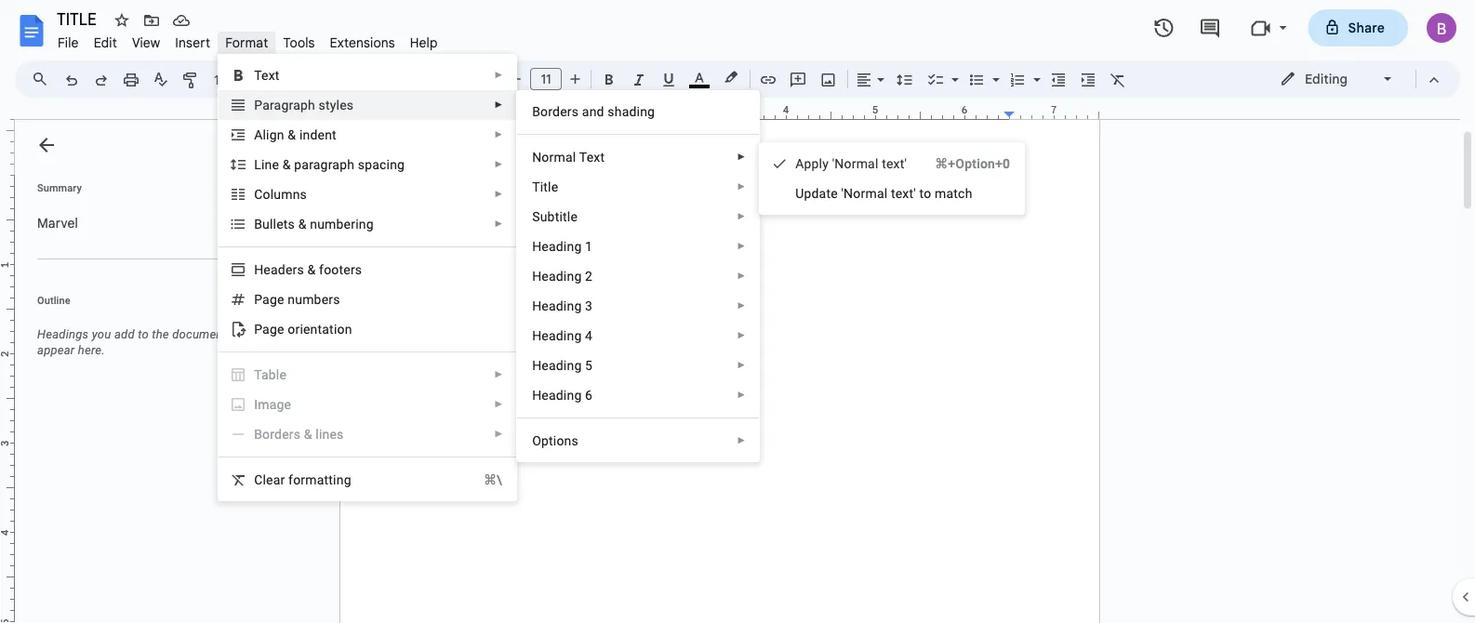 Task type: vqa. For each thing, say whether or not it's contained in the screenshot.
columns,
no



Task type: describe. For each thing, give the bounding box(es) containing it.
heading for heading 3
[[532, 298, 582, 314]]

summary
[[37, 182, 82, 194]]

table menu item
[[219, 360, 517, 390]]

'normal for pdate
[[842, 186, 888, 201]]

highlight color image
[[721, 66, 742, 88]]

u
[[796, 186, 804, 201]]

match
[[935, 186, 973, 201]]

0 vertical spatial text
[[254, 67, 280, 83]]

1 vertical spatial text
[[579, 149, 605, 165]]

heading 3
[[532, 298, 593, 314]]

heading 3 3 element
[[532, 298, 598, 314]]

s ubtitle
[[532, 209, 578, 224]]

mbers
[[303, 292, 340, 307]]

a pply 'normal text'
[[796, 156, 907, 171]]

numbering
[[310, 216, 374, 232]]

h eaders & footers
[[254, 262, 362, 277]]

eaders
[[264, 262, 304, 277]]

s for t
[[288, 216, 295, 232]]

bulle
[[254, 216, 284, 232]]

u
[[295, 292, 303, 307]]

⌘backslash element
[[461, 471, 503, 489]]

borders
[[254, 427, 301, 442]]

& inside 'menu item'
[[304, 427, 312, 442]]

t
[[284, 216, 288, 232]]

heading 6
[[532, 388, 593, 403]]

file
[[58, 34, 79, 51]]

ormal
[[542, 149, 576, 165]]

footers
[[319, 262, 362, 277]]

clear formatting c element
[[254, 472, 357, 488]]

insert
[[175, 34, 210, 51]]

age
[[270, 397, 291, 412]]

page n u mbers
[[254, 292, 340, 307]]

5
[[585, 358, 593, 373]]

left margin image
[[341, 105, 435, 119]]

help
[[410, 34, 438, 51]]

normal text n element
[[532, 149, 611, 165]]

headers & footers h element
[[254, 262, 368, 277]]

heading for heading 1
[[532, 239, 582, 254]]

pply
[[804, 156, 829, 171]]

image m element
[[254, 397, 297, 412]]

s
[[532, 209, 540, 224]]

menu containing b
[[517, 90, 760, 462]]

⌘\
[[484, 472, 503, 488]]

o ptions
[[532, 433, 579, 448]]

application containing share
[[0, 0, 1476, 623]]

c
[[254, 472, 263, 488]]

a for lign
[[254, 127, 263, 142]]

heading 1 1 element
[[532, 239, 598, 254]]

l
[[254, 157, 261, 172]]

outline heading
[[15, 293, 268, 319]]

tools menu item
[[276, 32, 323, 54]]

document
[[172, 328, 227, 341]]

pdate
[[804, 186, 838, 201]]

headings
[[37, 328, 89, 341]]

lear
[[263, 472, 285, 488]]

update 'normal text' to match u element
[[796, 186, 978, 201]]

► inside borders & lines 'menu item'
[[494, 429, 504, 440]]

i
[[254, 397, 258, 412]]

heading 5
[[532, 358, 593, 373]]

► inside table menu item
[[494, 369, 504, 380]]

add
[[114, 328, 135, 341]]

tools
[[283, 34, 315, 51]]

columns n element
[[254, 187, 313, 202]]

m
[[258, 397, 270, 412]]

marvel
[[37, 215, 78, 231]]

Menus field
[[23, 66, 64, 92]]

main toolbar
[[55, 0, 1133, 232]]

align & indent a element
[[254, 127, 342, 142]]

summary element
[[28, 205, 261, 242]]

heading 6 6 element
[[532, 388, 598, 403]]

t
[[532, 179, 540, 194]]

paragraph styles p element
[[254, 97, 359, 113]]

aragraph
[[263, 97, 315, 113]]

heading 5 5 element
[[532, 358, 598, 373]]

4
[[585, 328, 593, 343]]

c lear formatting
[[254, 472, 351, 488]]

format menu item
[[218, 32, 276, 54]]

spacing
[[358, 157, 405, 172]]

n for u
[[288, 292, 295, 307]]

text' for u pdate 'normal text' to match
[[891, 186, 916, 201]]

view
[[132, 34, 160, 51]]

& for lign
[[288, 127, 296, 142]]

table
[[254, 367, 287, 382]]

editing button
[[1267, 65, 1408, 93]]

menu bar inside menu bar "banner"
[[50, 24, 445, 55]]

appear
[[37, 343, 75, 357]]

p
[[254, 97, 263, 113]]

heading 2
[[532, 268, 593, 284]]

h
[[254, 262, 264, 277]]

heading 4 4 element
[[532, 328, 598, 343]]

n
[[532, 149, 542, 165]]

Font size field
[[530, 68, 569, 91]]

3
[[585, 298, 593, 314]]

u pdate 'normal text' to match
[[796, 186, 973, 201]]

a for pply
[[796, 156, 804, 171]]

s for n
[[300, 187, 307, 202]]

Zoom field
[[207, 66, 276, 94]]

o
[[532, 433, 542, 448]]

mode and view toolbar
[[1266, 60, 1450, 98]]



Task type: locate. For each thing, give the bounding box(es) containing it.
text up p
[[254, 67, 280, 83]]

text'
[[882, 156, 907, 171], [891, 186, 916, 201]]

text s element
[[254, 67, 285, 83]]

page numbers u element
[[254, 292, 346, 307]]

will
[[230, 328, 248, 341]]

menu containing text
[[218, 54, 517, 502]]

line & paragraph spacing image
[[895, 66, 916, 92]]

page left u on the left of the page
[[254, 292, 284, 307]]

colum
[[254, 187, 293, 202]]

5 heading from the top
[[532, 358, 582, 373]]

page
[[254, 292, 284, 307], [254, 321, 284, 337]]

heading down heading 3
[[532, 328, 582, 343]]

borders & lines
[[254, 427, 344, 442]]

p aragraph styles
[[254, 97, 354, 113]]

'normal right the pply
[[832, 156, 879, 171]]

&
[[288, 127, 296, 142], [283, 157, 291, 172], [298, 216, 307, 232], [308, 262, 316, 277], [304, 427, 312, 442]]

extensions
[[330, 34, 395, 51]]

'normal down apply 'normal text' a element
[[842, 186, 888, 201]]

& for eaders
[[308, 262, 316, 277]]

line & paragraph spacing l element
[[254, 157, 410, 172]]

insert menu item
[[168, 32, 218, 54]]

text' up update 'normal text' to match u element
[[882, 156, 907, 171]]

colum n s
[[254, 187, 307, 202]]

heading 2 2 element
[[532, 268, 598, 284]]

itle
[[540, 179, 559, 194]]

page right "will" on the left bottom of page
[[254, 321, 284, 337]]

file menu item
[[50, 32, 86, 54]]

a
[[254, 127, 263, 142], [796, 156, 804, 171]]

Star checkbox
[[109, 7, 135, 33]]

heading down heading 5
[[532, 388, 582, 403]]

& right eaders
[[308, 262, 316, 277]]

menu item
[[219, 390, 517, 420]]

menu bar banner
[[0, 0, 1476, 623]]

Font size text field
[[531, 68, 561, 90]]

1 vertical spatial text'
[[891, 186, 916, 201]]

4 heading from the top
[[532, 328, 582, 343]]

& right ine
[[283, 157, 291, 172]]

0 vertical spatial to
[[920, 186, 932, 201]]

heading for heading 5
[[532, 358, 582, 373]]

ubtitle
[[540, 209, 578, 224]]

shading
[[608, 104, 655, 119]]

2 heading from the top
[[532, 268, 582, 284]]

0 horizontal spatial s
[[288, 216, 295, 232]]

0 vertical spatial page
[[254, 292, 284, 307]]

heading up the heading 6
[[532, 358, 582, 373]]

a up u
[[796, 156, 804, 171]]

heading 4
[[532, 328, 593, 343]]

share
[[1349, 20, 1385, 36]]

outline
[[37, 294, 70, 306]]

edit
[[94, 34, 117, 51]]

lines
[[316, 427, 344, 442]]

to left 'the'
[[138, 328, 149, 341]]

heading down subtitle s element
[[532, 239, 582, 254]]

ptions
[[542, 433, 579, 448]]

edit menu item
[[86, 32, 125, 54]]

& right 't'
[[298, 216, 307, 232]]

n for s
[[293, 187, 300, 202]]

styles
[[319, 97, 354, 113]]

s right colum
[[300, 187, 307, 202]]

6
[[585, 388, 593, 403]]

►
[[494, 70, 504, 80], [494, 100, 504, 110], [494, 129, 504, 140], [737, 152, 746, 162], [494, 159, 504, 170], [737, 181, 746, 192], [494, 189, 504, 200], [737, 211, 746, 222], [494, 219, 504, 229], [737, 241, 746, 252], [737, 271, 746, 281], [737, 301, 746, 311], [737, 330, 746, 341], [737, 360, 746, 371], [494, 369, 504, 380], [737, 390, 746, 401], [494, 399, 504, 410], [494, 429, 504, 440], [737, 435, 746, 446]]

title t element
[[532, 179, 564, 194]]

s right bulle
[[288, 216, 295, 232]]

heading for heading 2
[[532, 268, 582, 284]]

right margin image
[[1005, 105, 1099, 119]]

page orientation 3 element
[[254, 321, 358, 337]]

2
[[585, 268, 593, 284]]

l ine & paragraph spacing
[[254, 157, 405, 172]]

options o element
[[532, 433, 584, 448]]

1
[[585, 239, 593, 254]]

orientation
[[288, 321, 352, 337]]

extensions menu item
[[323, 32, 403, 54]]

► inside menu item
[[494, 399, 504, 410]]

1 vertical spatial to
[[138, 328, 149, 341]]

ine
[[261, 157, 279, 172]]

b
[[532, 104, 541, 119]]

t itle
[[532, 179, 559, 194]]

page for page n u mbers
[[254, 292, 284, 307]]

borders and shading b element
[[532, 104, 661, 119]]

a lign & indent
[[254, 127, 337, 142]]

1 vertical spatial a
[[796, 156, 804, 171]]

0 vertical spatial s
[[300, 187, 307, 202]]

menu bar containing file
[[50, 24, 445, 55]]

share button
[[1309, 9, 1409, 47]]

format
[[225, 34, 268, 51]]

page orientation
[[254, 321, 352, 337]]

paragraph
[[294, 157, 355, 172]]

top margin image
[[0, 87, 14, 181]]

6 heading from the top
[[532, 388, 582, 403]]

lign
[[263, 127, 284, 142]]

i m age
[[254, 397, 291, 412]]

1 vertical spatial n
[[288, 292, 295, 307]]

0 vertical spatial text'
[[882, 156, 907, 171]]

n left mbers
[[288, 292, 295, 307]]

to inside menu
[[920, 186, 932, 201]]

and
[[582, 104, 604, 119]]

insert image image
[[818, 66, 840, 92]]

page for page orientation
[[254, 321, 284, 337]]

menu
[[218, 54, 517, 502], [517, 90, 760, 462], [759, 142, 1026, 215]]

n ormal text
[[532, 149, 605, 165]]

heading for heading 6
[[532, 388, 582, 403]]

1 horizontal spatial s
[[300, 187, 307, 202]]

1 vertical spatial 'normal
[[842, 186, 888, 201]]

3 heading from the top
[[532, 298, 582, 314]]

here.
[[78, 343, 105, 357]]

editing
[[1305, 71, 1348, 87]]

'normal for pply
[[832, 156, 879, 171]]

⌘+option+0 element
[[913, 154, 1011, 173]]

& for ine
[[283, 157, 291, 172]]

summary heading
[[37, 181, 82, 195]]

text' for a pply 'normal text'
[[882, 156, 907, 171]]

0 horizontal spatial to
[[138, 328, 149, 341]]

Rename text field
[[50, 7, 107, 30]]

0 vertical spatial 'normal
[[832, 156, 879, 171]]

1 heading from the top
[[532, 239, 582, 254]]

& left lines
[[304, 427, 312, 442]]

1 horizontal spatial text
[[579, 149, 605, 165]]

2 page from the top
[[254, 321, 284, 337]]

to inside headings you add to the document will appear here.
[[138, 328, 149, 341]]

bullets & numbering t element
[[254, 216, 379, 232]]

the
[[152, 328, 169, 341]]

borders & lines menu item
[[219, 420, 517, 449]]

apply 'normal text' a element
[[796, 156, 913, 171]]

0 vertical spatial a
[[254, 127, 263, 142]]

text color image
[[689, 66, 710, 88]]

0 vertical spatial n
[[293, 187, 300, 202]]

menu item containing i
[[219, 390, 517, 420]]

0 horizontal spatial a
[[254, 127, 263, 142]]

application
[[0, 0, 1476, 623]]

heading 1
[[532, 239, 593, 254]]

0 horizontal spatial text
[[254, 67, 280, 83]]

heading for heading 4
[[532, 328, 582, 343]]

align & indent image
[[854, 66, 876, 92]]

borders & lines q element
[[254, 427, 349, 442]]

heading up heading 4 at the bottom left of page
[[532, 298, 582, 314]]

text' left match
[[891, 186, 916, 201]]

indent
[[300, 127, 337, 142]]

a down p
[[254, 127, 263, 142]]

table 2 element
[[254, 367, 292, 382]]

n
[[293, 187, 300, 202], [288, 292, 295, 307]]

formatting
[[289, 472, 351, 488]]

help menu item
[[403, 32, 445, 54]]

bulle t s & numbering
[[254, 216, 374, 232]]

document outline element
[[15, 120, 268, 623]]

text
[[254, 67, 280, 83], [579, 149, 605, 165]]

Zoom text field
[[209, 67, 254, 93]]

heading up heading 3
[[532, 268, 582, 284]]

view menu item
[[125, 32, 168, 54]]

1 page from the top
[[254, 292, 284, 307]]

1 horizontal spatial to
[[920, 186, 932, 201]]

1 horizontal spatial a
[[796, 156, 804, 171]]

headings you add to the document will appear here.
[[37, 328, 248, 357]]

orders
[[541, 104, 579, 119]]

subtitle s element
[[532, 209, 583, 224]]

⌘+option+0
[[935, 156, 1011, 171]]

you
[[92, 328, 111, 341]]

1 vertical spatial s
[[288, 216, 295, 232]]

heading
[[532, 239, 582, 254], [532, 268, 582, 284], [532, 298, 582, 314], [532, 328, 582, 343], [532, 358, 582, 373], [532, 388, 582, 403]]

1 vertical spatial page
[[254, 321, 284, 337]]

menu bar
[[50, 24, 445, 55]]

text right ormal
[[579, 149, 605, 165]]

& right lign
[[288, 127, 296, 142]]

n up the bulle t s & numbering at the left top of the page
[[293, 187, 300, 202]]

b orders and shading
[[532, 104, 655, 119]]

to left match
[[920, 186, 932, 201]]

menu containing a
[[759, 142, 1026, 215]]



